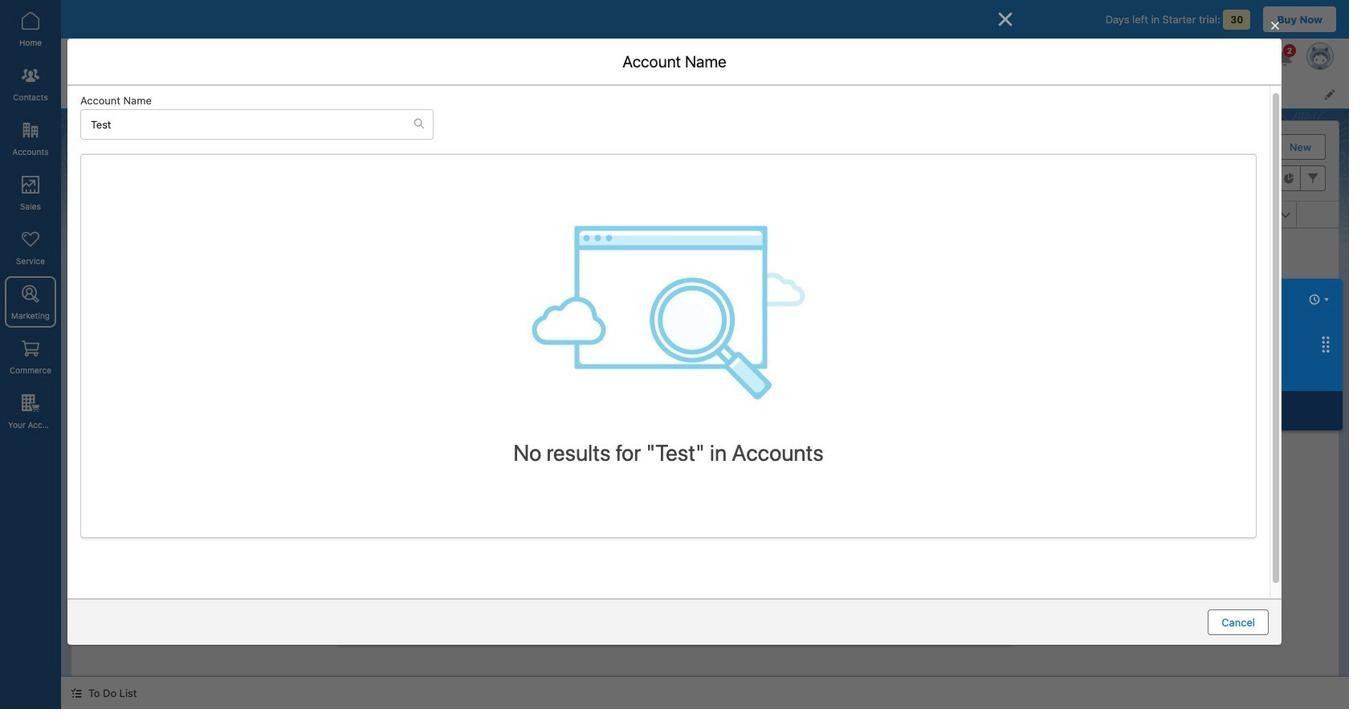 Task type: vqa. For each thing, say whether or not it's contained in the screenshot.
status
yes



Task type: describe. For each thing, give the bounding box(es) containing it.
4 list item from the left
[[432, 79, 499, 108]]

First Name text field
[[371, 237, 966, 262]]

text default image
[[71, 688, 82, 699]]

contact owner alias element
[[1105, 202, 1307, 228]]

1 list item from the left
[[164, 79, 248, 108]]

2 list item from the left
[[248, 79, 343, 108]]

item number image
[[71, 202, 120, 227]]

text default image
[[414, 118, 425, 129]]



Task type: locate. For each thing, give the bounding box(es) containing it.
3 list item from the left
[[343, 79, 432, 108]]

item number element
[[71, 202, 120, 228]]

None text field
[[371, 400, 966, 426], [371, 503, 966, 549], [371, 400, 966, 426], [371, 503, 966, 549]]

action image
[[1297, 202, 1339, 227]]

title element
[[529, 202, 731, 228]]

all contacts|contacts|list view element
[[71, 120, 1340, 677]]

Last Name text field
[[371, 282, 966, 307]]

action element
[[1297, 202, 1339, 228]]

status inside all contacts|contacts|list view element
[[587, 342, 824, 535]]

list
[[164, 79, 1349, 108]]

Search All Contacts list view. search field
[[944, 165, 1137, 191]]

inverse image
[[996, 10, 1015, 29]]

phone element
[[721, 202, 913, 228]]

Search Accounts... text field
[[81, 110, 414, 139]]

status
[[587, 342, 824, 535]]

list item
[[164, 79, 248, 108], [248, 79, 343, 108], [343, 79, 432, 108], [432, 79, 499, 108]]



